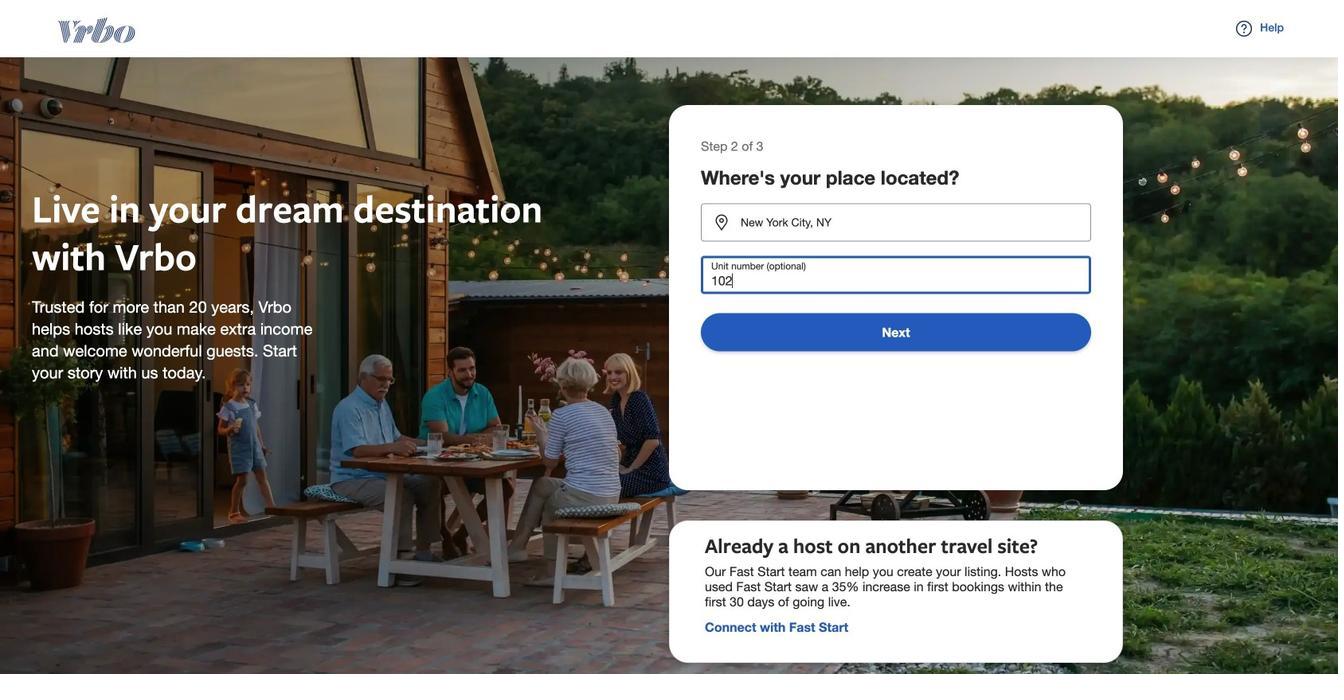 Task type: describe. For each thing, give the bounding box(es) containing it.
vrbo logo image
[[25, 18, 167, 43]]

Enter address... text field
[[701, 204, 1092, 242]]



Task type: locate. For each thing, give the bounding box(es) containing it.
  text field
[[701, 256, 1092, 294]]



Task type: vqa. For each thing, say whether or not it's contained in the screenshot.
right 15
no



